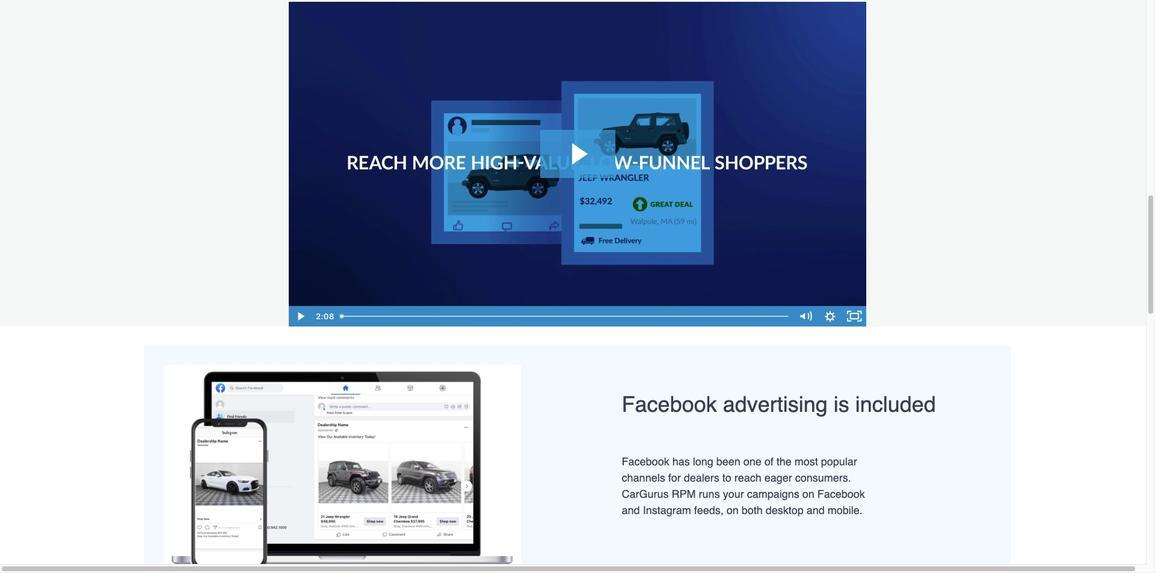 Task type: describe. For each thing, give the bounding box(es) containing it.
the
[[777, 455, 792, 468]]

facebook has long been one of the most popular channels for dealers to reach eager consumers. cargurus rpm runs your campaigns on facebook and instagram feeds, on both desktop and mobile.
[[622, 455, 865, 517]]

mobile.
[[828, 504, 863, 517]]

both
[[742, 504, 763, 517]]

long
[[693, 455, 713, 468]]

for
[[668, 472, 681, 484]]

to
[[722, 472, 731, 484]]

rpm
[[672, 488, 696, 500]]

included
[[855, 392, 936, 417]]

channels
[[622, 472, 665, 484]]

2 vertical spatial facebook
[[817, 488, 865, 500]]

1 and from the left
[[622, 504, 640, 517]]

your
[[723, 488, 744, 500]]

consumers.
[[795, 472, 851, 484]]

dealers
[[684, 472, 719, 484]]

is
[[834, 392, 849, 417]]

been
[[716, 455, 740, 468]]

runs
[[699, 488, 720, 500]]

desktop
[[766, 504, 804, 517]]

eager
[[765, 472, 792, 484]]



Task type: locate. For each thing, give the bounding box(es) containing it.
on down consumers.
[[802, 488, 814, 500]]

2 and from the left
[[807, 504, 825, 517]]

1 vertical spatial on
[[727, 504, 739, 517]]

advertising
[[723, 392, 828, 417]]

and
[[622, 504, 640, 517], [807, 504, 825, 517]]

facebook up mobile.
[[817, 488, 865, 500]]

facebook up channels
[[622, 455, 669, 468]]

popular
[[821, 455, 857, 468]]

0 horizontal spatial and
[[622, 504, 640, 517]]

of
[[765, 455, 774, 468]]

facebook up 'has'
[[622, 392, 717, 417]]

cargurus
[[622, 488, 669, 500]]

on down your
[[727, 504, 739, 517]]

has
[[672, 455, 690, 468]]

video element
[[289, 2, 866, 327]]

facebook for facebook advertising is included
[[622, 392, 717, 417]]

1 horizontal spatial on
[[802, 488, 814, 500]]

instagram
[[643, 504, 691, 517]]

0 horizontal spatial on
[[727, 504, 739, 517]]

1 vertical spatial facebook
[[622, 455, 669, 468]]

1 horizontal spatial and
[[807, 504, 825, 517]]

video thumbnail image
[[289, 2, 866, 327], [289, 2, 866, 327]]

rpm fb image image
[[164, 365, 521, 573]]

on
[[802, 488, 814, 500], [727, 504, 739, 517]]

0 vertical spatial facebook
[[622, 392, 717, 417]]

campaigns
[[747, 488, 799, 500]]

and left mobile.
[[807, 504, 825, 517]]

and down cargurus
[[622, 504, 640, 517]]

facebook advertising is included
[[622, 392, 936, 417]]

facebook
[[622, 392, 717, 417], [622, 455, 669, 468], [817, 488, 865, 500]]

reach
[[734, 472, 762, 484]]

facebook for facebook has long been one of the most popular channels for dealers to reach eager consumers. cargurus rpm runs your campaigns on facebook and instagram feeds, on both desktop and mobile.
[[622, 455, 669, 468]]

most
[[795, 455, 818, 468]]

feeds,
[[694, 504, 724, 517]]

0 vertical spatial on
[[802, 488, 814, 500]]

one
[[743, 455, 762, 468]]



Task type: vqa. For each thing, say whether or not it's contained in the screenshot.
the
yes



